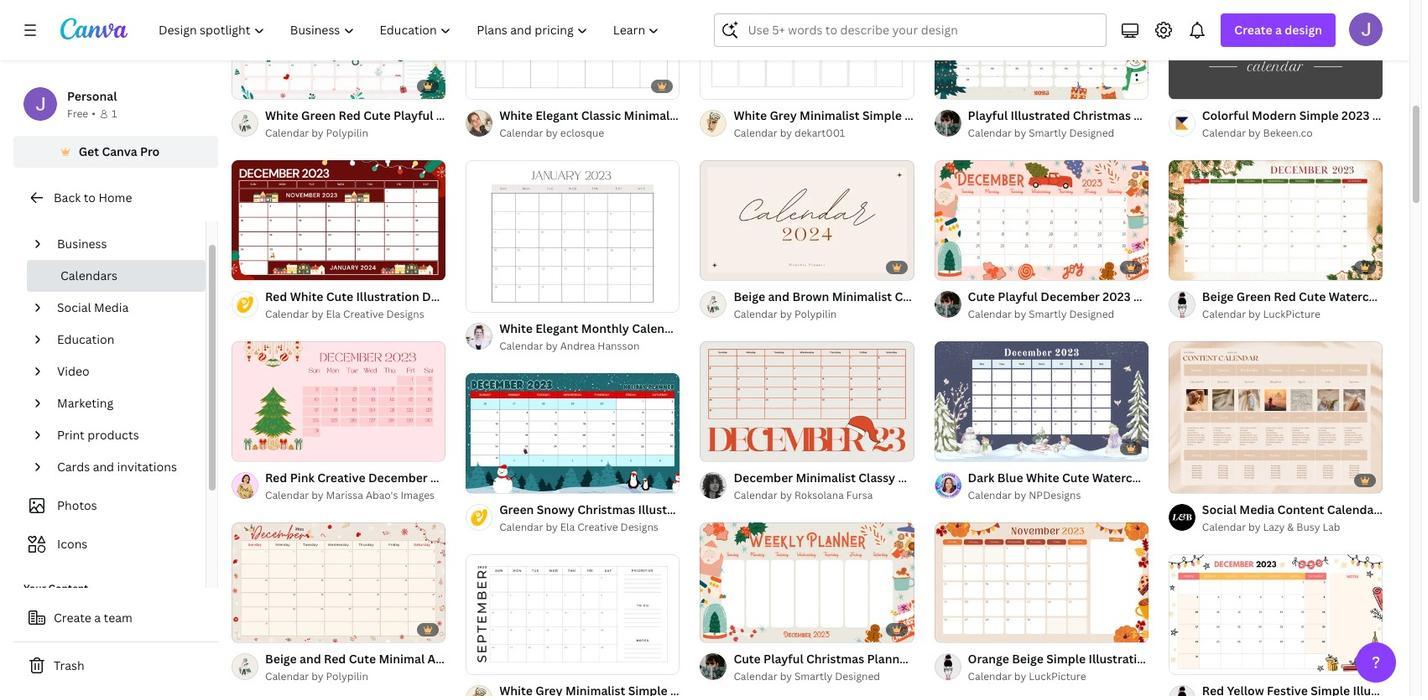 Task type: describe. For each thing, give the bounding box(es) containing it.
canva
[[102, 144, 137, 159]]

hansson
[[598, 339, 640, 353]]

icons link
[[24, 529, 196, 561]]

1 vertical spatial calendar by polypilin
[[734, 307, 837, 321]]

to
[[84, 190, 96, 206]]

and
[[93, 459, 114, 475]]

december minimalist classy christmas planner calendar calendar by roksolana fursa
[[734, 470, 1058, 502]]

white grey minimalist simple weekly calendar calendar by dekart001
[[734, 107, 1001, 140]]

calendar by polypilin for "beige and red cute minimal aesthetic christmas december 2023 monthly calendar" image
[[265, 670, 368, 684]]

images
[[401, 489, 435, 503]]

calendar by npdesigns
[[968, 488, 1081, 502]]

ela inside red white cute illustration december 2023 monthly calendar calendar by ela creative designs
[[326, 307, 341, 322]]

marissa
[[326, 489, 363, 503]]

designed for weekly
[[835, 669, 881, 684]]

calendar by roksolana fursa link
[[734, 487, 914, 504]]

classy
[[859, 470, 896, 486]]

designs inside red white cute illustration december 2023 monthly calendar calendar by ela creative designs
[[386, 307, 424, 322]]

cute playful christmas planner weekly calendar link
[[734, 650, 1010, 669]]

playful for december
[[998, 288, 1038, 304]]

andrea
[[560, 339, 595, 353]]

cards
[[57, 459, 90, 475]]

smartly for cute playful december 2023 christmas calendar
[[1029, 307, 1067, 321]]

christmas inside cute playful december 2023 christmas calendar calendar by smartly designed
[[1134, 288, 1192, 304]]

1 of 13
[[712, 260, 741, 273]]

back
[[54, 190, 81, 206]]

christmas inside 'cute playful christmas planner weekly calendar calendar by smartly designed'
[[807, 651, 865, 667]]

red white cute illustration december 2023 monthly calendar link
[[265, 288, 618, 307]]

playful illustrated christmas 2023 december monthly calendar image
[[935, 0, 1149, 99]]

create a team
[[54, 610, 133, 626]]

free •
[[67, 107, 96, 121]]

3 for cute playful christmas planner weekly calendar image at bottom
[[731, 622, 736, 635]]

colorful
[[1203, 107, 1249, 123]]

photos
[[57, 498, 97, 514]]

calendar by luckpicture for calendar by luckpicture link for beige green red cute watercolor illustrated christmas gingerbread december 2023 monthly calendar image
[[1203, 307, 1321, 321]]

by inside the white elegant classic minimalist weekly printable calendar calendar by eclosque
[[546, 126, 558, 140]]

create a team button
[[13, 602, 218, 635]]

december minimalist classy christmas planner calendar link
[[734, 469, 1058, 487]]

green snowy christmas illustration december 2023 planner calendar image
[[466, 373, 680, 494]]

a for team
[[94, 610, 101, 626]]

minimalist inside december minimalist classy christmas planner calendar calendar by roksolana fursa
[[796, 470, 856, 486]]

calendars
[[60, 268, 118, 284]]

cute playful christmas planner weekly calendar image
[[700, 522, 914, 643]]

social media link
[[50, 292, 196, 324]]

orange beige simple illustration autumn nature november 2023 monthly calendar image
[[935, 522, 1149, 643]]

cute playful december 2023 christmas calendar calendar by smartly designed
[[968, 288, 1247, 321]]

social for social media
[[57, 300, 91, 316]]

minimalist inside the white elegant classic minimalist weekly printable calendar calendar by eclosque
[[624, 107, 684, 123]]

calendar by lazy & busy lab link
[[1203, 519, 1383, 536]]

white for white elegant monthly calendar
[[500, 321, 533, 337]]

weekly for planner
[[915, 651, 956, 667]]

create a design button
[[1221, 13, 1336, 47]]

dekart001
[[795, 126, 845, 140]]

cards and invitations link
[[50, 452, 196, 483]]

calendar by eclosque link
[[500, 125, 680, 142]]

2023 inside 'red pink creative december 2023 monthly calendar calendar by marissa abao's images'
[[431, 470, 459, 486]]

2 vertical spatial creative
[[578, 520, 618, 535]]

cute for cute playful christmas planner weekly calendar
[[734, 651, 761, 667]]

team
[[104, 610, 133, 626]]

of for "white grey minimalist simple september 2023 monthly calendar" 'image'
[[485, 654, 494, 667]]

•
[[92, 107, 96, 121]]

photos link
[[24, 490, 196, 522]]

1 vertical spatial designs
[[621, 520, 659, 535]]

monthly inside white elegant monthly calendar calendar by andrea hansson
[[581, 321, 629, 337]]

education
[[57, 332, 114, 347]]

red white cute illustration december 2023 monthly calendar image
[[232, 160, 446, 281]]

red pink creative december 2023 monthly calendar image
[[232, 342, 446, 462]]

calendar by smartly designed
[[968, 126, 1115, 140]]

Search search field
[[748, 14, 1096, 46]]

trash link
[[13, 650, 218, 683]]

create for create a design
[[1235, 22, 1273, 38]]

media for social media content calendar planner calendar by lazy & busy lab
[[1240, 502, 1275, 518]]

luckpicture for calendar by luckpicture link related to orange beige simple illustration autumn nature november 2023 monthly calendar image
[[1029, 669, 1087, 684]]

colorful modern simple 2023 calendar link
[[1203, 106, 1423, 125]]

12
[[496, 292, 506, 305]]

calendar by marissa abao's images link
[[265, 488, 446, 505]]

calendar by smartly designed link for cute playful christmas planner weekly calendar
[[734, 669, 914, 685]]

roksolana
[[795, 488, 844, 502]]

1 of 3 for cute playful christmas planner weekly calendar image at bottom
[[712, 622, 736, 635]]

1 for playful illustrated christmas 2023 december monthly calendar image
[[946, 79, 951, 91]]

white elegant classic minimalist weekly printable calendar calendar by eclosque
[[500, 107, 838, 140]]

of for cute playful december 2023 christmas calendar image
[[953, 260, 963, 273]]

1 of 2 for "white grey minimalist simple september 2023 monthly calendar" 'image'
[[478, 654, 501, 667]]

red pink creative december 2023 monthly calendar calendar by marissa abao's images
[[265, 470, 564, 503]]

weekly for simple
[[905, 107, 946, 123]]

colorful modern simple 2023 calendar image
[[1169, 0, 1383, 99]]

jacob simon image
[[1350, 13, 1383, 46]]

grey
[[770, 107, 797, 123]]

create a design
[[1235, 22, 1323, 38]]

calendar by andrea hansson link
[[500, 338, 680, 355]]

print
[[57, 427, 85, 443]]

beige green red cute watercolor illustrated christmas gingerbread december 2023 monthly calendar image
[[1169, 160, 1383, 280]]

simple inside white grey minimalist simple weekly calendar calendar by dekart001
[[863, 107, 902, 123]]

products
[[88, 427, 139, 443]]

cute playful december 2023 christmas calendar link
[[968, 288, 1247, 306]]

calendar by luckpicture link for beige green red cute watercolor illustrated christmas gingerbread december 2023 monthly calendar image
[[1203, 306, 1383, 323]]

npdesigns
[[1029, 488, 1081, 502]]

luckpicture for calendar by luckpicture link for beige green red cute watercolor illustrated christmas gingerbread december 2023 monthly calendar image
[[1263, 307, 1321, 321]]

1 of 12
[[478, 292, 506, 305]]

1 of 13 link
[[700, 160, 914, 280]]

busy
[[1297, 520, 1321, 535]]

by inside cute playful december 2023 christmas calendar calendar by smartly designed
[[1015, 307, 1027, 321]]

white elegant classic minimalist weekly printable calendar link
[[500, 106, 838, 125]]

fursa
[[847, 488, 873, 502]]

planner for calendar
[[1382, 502, 1423, 518]]

cute playful christmas planner weekly calendar calendar by smartly designed
[[734, 651, 1010, 684]]

by inside 'red pink creative december 2023 monthly calendar calendar by marissa abao's images'
[[312, 489, 324, 503]]

get canva pro
[[79, 144, 160, 159]]

red for red white cute illustration december 2023 monthly calendar
[[265, 289, 287, 305]]

by inside calendar by npdesigns link
[[1015, 488, 1027, 502]]

marketing link
[[50, 388, 196, 420]]

1 horizontal spatial 1 of 2 link
[[700, 0, 914, 99]]

calendar by ela creative designs link for green snowy christmas illustration december 2023 planner calendar image at bottom left
[[500, 519, 680, 536]]

of for playful illustrated christmas 2023 december monthly calendar image
[[953, 79, 963, 91]]

social media
[[57, 300, 129, 316]]

colorful modern simple 2023 calendar calendar by bekeen.co
[[1203, 107, 1423, 140]]

planner inside 'cute playful christmas planner weekly calendar calendar by smartly designed'
[[867, 651, 912, 667]]

calendar by luckpicture for calendar by luckpicture link related to orange beige simple illustration autumn nature november 2023 monthly calendar image
[[968, 669, 1087, 684]]

designed for christmas
[[1070, 307, 1115, 321]]

social media content calendar planner template image
[[1169, 342, 1383, 493]]

of for white elegant monthly calendar image
[[485, 292, 494, 305]]

by inside 'colorful modern simple 2023 calendar calendar by bekeen.co'
[[1249, 126, 1261, 140]]

video link
[[50, 356, 196, 388]]

trash
[[54, 658, 84, 674]]

calendar by ela creative designs
[[500, 520, 659, 535]]

cute inside red white cute illustration december 2023 monthly calendar calendar by ela creative designs
[[326, 289, 353, 305]]

1 vertical spatial calendar by polypilin link
[[734, 306, 914, 323]]

white grey minimalist simple weekly calendar link
[[734, 106, 1001, 125]]

by inside december minimalist classy christmas planner calendar calendar by roksolana fursa
[[780, 488, 792, 502]]

christmas inside december minimalist classy christmas planner calendar calendar by roksolana fursa
[[898, 470, 956, 486]]

back to home
[[54, 190, 132, 206]]

personal
[[67, 88, 117, 104]]

by inside 'cute playful christmas planner weekly calendar calendar by smartly designed'
[[780, 669, 792, 684]]

red white cute illustration december 2023 monthly calendar calendar by ela creative designs
[[265, 289, 618, 322]]

polypilin for white green red cute playful christmas december 2023 monthly calendar image
[[326, 126, 368, 141]]

video
[[57, 363, 89, 379]]

elegant for classic
[[536, 107, 579, 123]]

simple inside 'colorful modern simple 2023 calendar calendar by bekeen.co'
[[1300, 107, 1339, 123]]

1 for white grey minimalist simple weekly calendar image
[[712, 79, 717, 91]]

2 vertical spatial 1 of 2 link
[[466, 554, 680, 675]]

pro
[[140, 144, 160, 159]]

creative inside 'red pink creative december 2023 monthly calendar calendar by marissa abao's images'
[[317, 470, 366, 486]]

by inside white grey minimalist simple weekly calendar calendar by dekart001
[[780, 126, 792, 140]]

design
[[1285, 22, 1323, 38]]

0 horizontal spatial 1 of 3 link
[[700, 522, 914, 643]]

lab
[[1323, 520, 1341, 535]]

of for white grey minimalist simple weekly calendar image
[[719, 79, 728, 91]]

marketing
[[57, 395, 113, 411]]

calendar by dekart001 link
[[734, 125, 914, 142]]



Task type: vqa. For each thing, say whether or not it's contained in the screenshot.
printing,
no



Task type: locate. For each thing, give the bounding box(es) containing it.
weekly inside 'cute playful christmas planner weekly calendar calendar by smartly designed'
[[915, 651, 956, 667]]

0 horizontal spatial 3
[[731, 622, 736, 635]]

white for white grey minimalist simple weekly calendar
[[734, 107, 767, 123]]

0 vertical spatial christmas
[[1134, 288, 1192, 304]]

2 horizontal spatial 2
[[965, 260, 970, 273]]

2
[[731, 79, 736, 91], [965, 260, 970, 273], [496, 654, 501, 667]]

december inside red white cute illustration december 2023 monthly calendar calendar by ela creative designs
[[422, 289, 482, 305]]

1 vertical spatial smartly
[[1029, 307, 1067, 321]]

0 vertical spatial 1 of 2 link
[[700, 0, 914, 99]]

1 horizontal spatial playful
[[998, 288, 1038, 304]]

of for beige and brown minimalist clean aesthetic 2024 monthly calendar image
[[719, 260, 728, 273]]

business
[[57, 236, 107, 252]]

1 vertical spatial red
[[265, 470, 287, 486]]

weekly inside the white elegant classic minimalist weekly printable calendar calendar by eclosque
[[687, 107, 728, 123]]

planner inside social media content calendar planner calendar by lazy & busy lab
[[1382, 502, 1423, 518]]

ela
[[326, 307, 341, 322], [560, 520, 575, 535]]

bekeen.co
[[1263, 126, 1313, 140]]

2023 inside 'colorful modern simple 2023 calendar calendar by bekeen.co'
[[1342, 107, 1370, 123]]

social up education
[[57, 300, 91, 316]]

2023 inside cute playful december 2023 christmas calendar calendar by smartly designed
[[1103, 288, 1131, 304]]

weekly for minimalist
[[687, 107, 728, 123]]

smartly inside 'cute playful christmas planner weekly calendar calendar by smartly designed'
[[795, 669, 833, 684]]

1 vertical spatial 1 of 3 link
[[700, 522, 914, 643]]

december
[[1041, 288, 1100, 304], [422, 289, 482, 305], [734, 470, 793, 486], [368, 470, 428, 486]]

beige and brown minimalist clean aesthetic 2024 monthly calendar image
[[700, 160, 914, 280]]

0 vertical spatial social
[[57, 300, 91, 316]]

&
[[1288, 520, 1294, 535]]

invitations
[[117, 459, 177, 475]]

simple up calendar by bekeen.co link
[[1300, 107, 1339, 123]]

polypilin
[[326, 126, 368, 141], [795, 307, 837, 321], [326, 670, 368, 684]]

1 of 3 link
[[935, 0, 1149, 99], [700, 522, 914, 643]]

2 simple from the left
[[1300, 107, 1339, 123]]

designed inside cute playful december 2023 christmas calendar calendar by smartly designed
[[1070, 307, 1115, 321]]

0 horizontal spatial calendar by ela creative designs link
[[265, 307, 446, 323]]

1 vertical spatial content
[[48, 582, 88, 596]]

white inside white grey minimalist simple weekly calendar calendar by dekart001
[[734, 107, 767, 123]]

social up the calendar by lazy & busy lab link
[[1203, 502, 1237, 518]]

1 for cute playful christmas planner weekly calendar image at bottom
[[712, 622, 717, 635]]

1 horizontal spatial 3
[[965, 79, 970, 91]]

your content
[[24, 582, 88, 596]]

cute playful december 2023 christmas calendar image
[[935, 160, 1149, 280]]

planner inside december minimalist classy christmas planner calendar calendar by roksolana fursa
[[959, 470, 1004, 486]]

1 vertical spatial 1 of 2 link
[[935, 160, 1149, 280]]

white green red cute playful christmas december 2023 monthly calendar image
[[232, 0, 446, 100]]

2 vertical spatial calendar by polypilin
[[265, 670, 368, 684]]

1
[[712, 79, 717, 91], [946, 79, 951, 91], [112, 107, 117, 121], [712, 260, 717, 273], [946, 260, 951, 273], [478, 292, 483, 305], [712, 622, 717, 635], [478, 654, 483, 667]]

1 for beige and brown minimalist clean aesthetic 2024 monthly calendar image
[[712, 260, 717, 273]]

creative
[[343, 307, 384, 322], [317, 470, 366, 486], [578, 520, 618, 535]]

1 horizontal spatial 1 of 3 link
[[935, 0, 1149, 99]]

1 horizontal spatial simple
[[1300, 107, 1339, 123]]

1 horizontal spatial social
[[1203, 502, 1237, 518]]

0 vertical spatial calendar by ela creative designs link
[[265, 307, 446, 323]]

top level navigation element
[[148, 13, 674, 47]]

playful down cute playful december 2023 christmas calendar image
[[998, 288, 1038, 304]]

create for create a team
[[54, 610, 91, 626]]

1 vertical spatial polypilin
[[795, 307, 837, 321]]

0 vertical spatial designed
[[1070, 126, 1115, 140]]

smartly
[[1029, 126, 1067, 140], [1029, 307, 1067, 321], [795, 669, 833, 684]]

1 horizontal spatial calendar by luckpicture link
[[1203, 306, 1383, 323]]

print products
[[57, 427, 139, 443]]

illustration
[[356, 289, 419, 305]]

elegant inside white elegant monthly calendar calendar by andrea hansson
[[536, 321, 579, 337]]

0 vertical spatial 2
[[731, 79, 736, 91]]

minimalist right classic
[[624, 107, 684, 123]]

content right your
[[48, 582, 88, 596]]

1 vertical spatial monthly
[[581, 321, 629, 337]]

0 vertical spatial calendar by polypilin
[[265, 126, 368, 141]]

1 vertical spatial luckpicture
[[1029, 669, 1087, 684]]

calendar by luckpicture link for orange beige simple illustration autumn nature november 2023 monthly calendar image
[[968, 669, 1149, 685]]

white left illustration on the top left
[[290, 289, 323, 305]]

1 of 2 for cute playful december 2023 christmas calendar image
[[946, 260, 970, 273]]

white
[[500, 107, 533, 123], [734, 107, 767, 123], [290, 289, 323, 305], [500, 321, 533, 337]]

media inside social media content calendar planner calendar by lazy & busy lab
[[1240, 502, 1275, 518]]

minimalist inside white grey minimalist simple weekly calendar calendar by dekart001
[[800, 107, 860, 123]]

content
[[1278, 502, 1325, 518], [48, 582, 88, 596]]

0 vertical spatial elegant
[[536, 107, 579, 123]]

1 horizontal spatial cute
[[734, 651, 761, 667]]

christmas
[[1134, 288, 1192, 304], [898, 470, 956, 486], [807, 651, 865, 667]]

monthly inside 'red pink creative december 2023 monthly calendar calendar by marissa abao's images'
[[461, 470, 509, 486]]

0 horizontal spatial playful
[[764, 651, 804, 667]]

minimalist up calendar by dekart001 link
[[800, 107, 860, 123]]

0 vertical spatial creative
[[343, 307, 384, 322]]

december up abao's
[[368, 470, 428, 486]]

of
[[719, 79, 728, 91], [953, 79, 963, 91], [719, 260, 728, 273], [953, 260, 963, 273], [485, 292, 494, 305], [719, 622, 728, 635], [485, 654, 494, 667]]

cute inside 'cute playful christmas planner weekly calendar calendar by smartly designed'
[[734, 651, 761, 667]]

social media content calendar planner calendar by lazy & busy lab
[[1203, 502, 1423, 535]]

1 vertical spatial calendar by ela creative designs link
[[500, 519, 680, 536]]

get
[[79, 144, 99, 159]]

0 vertical spatial calendar by luckpicture
[[1203, 307, 1321, 321]]

0 vertical spatial ela
[[326, 307, 341, 322]]

smartly down playful illustrated christmas 2023 december monthly calendar image
[[1029, 126, 1067, 140]]

0 horizontal spatial designs
[[386, 307, 424, 322]]

creative inside red white cute illustration december 2023 monthly calendar calendar by ela creative designs
[[343, 307, 384, 322]]

of for cute playful christmas planner weekly calendar image at bottom
[[719, 622, 728, 635]]

0 horizontal spatial 1 of 3
[[712, 622, 736, 635]]

2 vertical spatial calendar by smartly designed link
[[734, 669, 914, 685]]

1 of 3
[[946, 79, 970, 91], [712, 622, 736, 635]]

a left design
[[1276, 22, 1282, 38]]

1 simple from the left
[[863, 107, 902, 123]]

calendar by polypilin link for "beige and red cute minimal aesthetic christmas december 2023 monthly calendar" image
[[265, 669, 446, 686]]

2 for middle 1 of 2 link
[[731, 79, 736, 91]]

1 horizontal spatial planner
[[959, 470, 1004, 486]]

by
[[546, 126, 558, 140], [780, 126, 792, 140], [1015, 126, 1027, 140], [1249, 126, 1261, 140], [312, 126, 324, 141], [780, 307, 792, 321], [1015, 307, 1027, 321], [1249, 307, 1261, 321], [312, 307, 324, 322], [546, 339, 558, 353], [780, 488, 792, 502], [1015, 488, 1027, 502], [312, 489, 324, 503], [546, 520, 558, 535], [1249, 520, 1261, 535], [780, 669, 792, 684], [1015, 669, 1027, 684], [312, 670, 324, 684]]

2 for 1 of 2 link to the bottom
[[496, 654, 501, 667]]

smartly down cute playful christmas planner weekly calendar link
[[795, 669, 833, 684]]

create left design
[[1235, 22, 1273, 38]]

red inside red white cute illustration december 2023 monthly calendar calendar by ela creative designs
[[265, 289, 287, 305]]

1 for white elegant monthly calendar image
[[478, 292, 483, 305]]

media up the education link
[[94, 300, 129, 316]]

calendar by luckpicture link
[[1203, 306, 1383, 323], [968, 669, 1149, 685]]

december minimalist classy christmas planner calendar image
[[700, 341, 914, 462]]

1 of 12 link
[[466, 160, 680, 312]]

december inside 'red pink creative december 2023 monthly calendar calendar by marissa abao's images'
[[368, 470, 428, 486]]

designed inside "calendar by smartly designed" link
[[1070, 126, 1115, 140]]

cute inside cute playful december 2023 christmas calendar calendar by smartly designed
[[968, 288, 995, 304]]

calendar by bekeen.co link
[[1203, 125, 1383, 142]]

pink
[[290, 470, 315, 486]]

minimalist
[[624, 107, 684, 123], [800, 107, 860, 123], [796, 470, 856, 486]]

content inside social media content calendar planner calendar by lazy & busy lab
[[1278, 502, 1325, 518]]

2 vertical spatial monthly
[[461, 470, 509, 486]]

print products link
[[50, 420, 196, 452]]

a left team
[[94, 610, 101, 626]]

1 vertical spatial ela
[[560, 520, 575, 535]]

0 horizontal spatial 1 of 2
[[478, 654, 501, 667]]

december inside december minimalist classy christmas planner calendar calendar by roksolana fursa
[[734, 470, 793, 486]]

1 horizontal spatial designs
[[621, 520, 659, 535]]

create inside dropdown button
[[1235, 22, 1273, 38]]

2 for rightmost 1 of 2 link
[[965, 260, 970, 273]]

december down cute playful december 2023 christmas calendar image
[[1041, 288, 1100, 304]]

cute for cute playful december 2023 christmas calendar
[[968, 288, 995, 304]]

media
[[94, 300, 129, 316], [1240, 502, 1275, 518]]

red yellow festive simple illustrated christmas holiday decor december 2023 monthly calendar image
[[1169, 554, 1383, 675]]

playful down cute playful christmas planner weekly calendar image at bottom
[[764, 651, 804, 667]]

0 vertical spatial designs
[[386, 307, 424, 322]]

0 vertical spatial content
[[1278, 502, 1325, 518]]

playful for christmas
[[764, 651, 804, 667]]

calendar by ela creative designs link for red white cute illustration december 2023 monthly calendar 'image'
[[265, 307, 446, 323]]

playful inside cute playful december 2023 christmas calendar calendar by smartly designed
[[998, 288, 1038, 304]]

1 vertical spatial social
[[1203, 502, 1237, 518]]

red
[[265, 289, 287, 305], [265, 470, 287, 486]]

0 vertical spatial create
[[1235, 22, 1273, 38]]

your
[[24, 582, 46, 596]]

elegant for monthly
[[536, 321, 579, 337]]

calendar by polypilin link
[[265, 125, 446, 142], [734, 306, 914, 323], [265, 669, 446, 686]]

0 horizontal spatial monthly
[[461, 470, 509, 486]]

create down the your content in the left of the page
[[54, 610, 91, 626]]

2 horizontal spatial 1 of 2 link
[[935, 160, 1149, 280]]

a
[[1276, 22, 1282, 38], [94, 610, 101, 626]]

abao's
[[366, 489, 398, 503]]

2 horizontal spatial monthly
[[581, 321, 629, 337]]

0 vertical spatial calendar by polypilin link
[[265, 125, 446, 142]]

polypilin for "beige and red cute minimal aesthetic christmas december 2023 monthly calendar" image
[[326, 670, 368, 684]]

1 vertical spatial creative
[[317, 470, 366, 486]]

2 vertical spatial calendar by polypilin link
[[265, 669, 446, 686]]

minimalist up 'calendar by roksolana fursa' link
[[796, 470, 856, 486]]

2 vertical spatial christmas
[[807, 651, 865, 667]]

create inside button
[[54, 610, 91, 626]]

by inside white elegant monthly calendar calendar by andrea hansson
[[546, 339, 558, 353]]

ela inside calendar by ela creative designs link
[[560, 520, 575, 535]]

red pink creative december 2023 monthly calendar link
[[265, 469, 564, 488]]

social for social media content calendar planner calendar by lazy & busy lab
[[1203, 502, 1237, 518]]

1 horizontal spatial calendar by ela creative designs link
[[500, 519, 680, 536]]

home
[[99, 190, 132, 206]]

elegant inside the white elegant classic minimalist weekly printable calendar calendar by eclosque
[[536, 107, 579, 123]]

white elegant monthly calendar image
[[466, 160, 680, 312]]

weekly
[[687, 107, 728, 123], [905, 107, 946, 123], [915, 651, 956, 667]]

1 vertical spatial 1 of 2
[[946, 260, 970, 273]]

white left the grey
[[734, 107, 767, 123]]

elegant up 'eclosque'
[[536, 107, 579, 123]]

3 for playful illustrated christmas 2023 december monthly calendar image
[[965, 79, 970, 91]]

0 vertical spatial 1 of 3 link
[[935, 0, 1149, 99]]

1 of 3 for playful illustrated christmas 2023 december monthly calendar image
[[946, 79, 970, 91]]

elegant up andrea in the left of the page
[[536, 321, 579, 337]]

playful inside 'cute playful christmas planner weekly calendar calendar by smartly designed'
[[764, 651, 804, 667]]

0 horizontal spatial christmas
[[807, 651, 865, 667]]

1 horizontal spatial 1 of 2
[[712, 79, 736, 91]]

white elegant classic minimalist weekly printable calendar image
[[466, 0, 680, 99]]

0 vertical spatial monthly
[[515, 289, 563, 305]]

white for white elegant classic minimalist weekly printable calendar
[[500, 107, 533, 123]]

2 vertical spatial polypilin
[[326, 670, 368, 684]]

white down 12
[[500, 321, 533, 337]]

dark blue white cute watercolour snowmen december 2023 monthly calendar image
[[935, 341, 1149, 462]]

designed inside 'cute playful christmas planner weekly calendar calendar by smartly designed'
[[835, 669, 881, 684]]

1 vertical spatial 2
[[965, 260, 970, 273]]

1 red from the top
[[265, 289, 287, 305]]

1 vertical spatial christmas
[[898, 470, 956, 486]]

0 vertical spatial playful
[[998, 288, 1038, 304]]

0 horizontal spatial ela
[[326, 307, 341, 322]]

white inside the white elegant classic minimalist weekly printable calendar calendar by eclosque
[[500, 107, 533, 123]]

1 of 2
[[712, 79, 736, 91], [946, 260, 970, 273], [478, 654, 501, 667]]

education link
[[50, 324, 196, 356]]

modern
[[1252, 107, 1297, 123]]

red inside 'red pink creative december 2023 monthly calendar calendar by marissa abao's images'
[[265, 470, 287, 486]]

0 vertical spatial calendar by smartly designed link
[[968, 125, 1149, 142]]

None search field
[[715, 13, 1107, 47]]

smartly inside cute playful december 2023 christmas calendar calendar by smartly designed
[[1029, 307, 1067, 321]]

2 red from the top
[[265, 470, 287, 486]]

december inside cute playful december 2023 christmas calendar calendar by smartly designed
[[1041, 288, 1100, 304]]

calendar by smartly designed link
[[968, 125, 1149, 142], [968, 306, 1149, 323], [734, 669, 914, 685]]

0 horizontal spatial social
[[57, 300, 91, 316]]

calendar by smartly designed link for cute playful december 2023 christmas calendar
[[968, 306, 1149, 323]]

smartly for cute playful christmas planner weekly calendar
[[795, 669, 833, 684]]

0 horizontal spatial luckpicture
[[1029, 669, 1087, 684]]

white up calendar by eclosque 'link'
[[500, 107, 533, 123]]

white inside red white cute illustration december 2023 monthly calendar calendar by ela creative designs
[[290, 289, 323, 305]]

a inside dropdown button
[[1276, 22, 1282, 38]]

1 vertical spatial 3
[[731, 622, 736, 635]]

0 vertical spatial smartly
[[1029, 126, 1067, 140]]

calendar by ela creative designs link
[[265, 307, 446, 323], [500, 519, 680, 536]]

a for design
[[1276, 22, 1282, 38]]

1 for cute playful december 2023 christmas calendar image
[[946, 260, 951, 273]]

a inside button
[[94, 610, 101, 626]]

0 horizontal spatial media
[[94, 300, 129, 316]]

0 horizontal spatial 1 of 2 link
[[466, 554, 680, 675]]

social
[[57, 300, 91, 316], [1203, 502, 1237, 518]]

0 horizontal spatial 2
[[496, 654, 501, 667]]

by inside red white cute illustration december 2023 monthly calendar calendar by ela creative designs
[[312, 307, 324, 322]]

1 vertical spatial a
[[94, 610, 101, 626]]

2 horizontal spatial cute
[[968, 288, 995, 304]]

1 horizontal spatial ela
[[560, 520, 575, 535]]

1 vertical spatial planner
[[1382, 502, 1423, 518]]

social media content calendar planner link
[[1203, 501, 1423, 519]]

classic
[[581, 107, 621, 123]]

red for red pink creative december 2023 monthly calendar
[[265, 470, 287, 486]]

1 horizontal spatial content
[[1278, 502, 1325, 518]]

0 vertical spatial luckpicture
[[1263, 307, 1321, 321]]

eclosque
[[560, 126, 604, 140]]

simple up calendar by dekart001 link
[[863, 107, 902, 123]]

0 vertical spatial polypilin
[[326, 126, 368, 141]]

2023 inside red white cute illustration december 2023 monthly calendar calendar by ela creative designs
[[484, 289, 512, 305]]

1 vertical spatial calendar by smartly designed link
[[968, 306, 1149, 323]]

1 horizontal spatial calendar by luckpicture
[[1203, 307, 1321, 321]]

calendar by polypilin for white green red cute playful christmas december 2023 monthly calendar image
[[265, 126, 368, 141]]

calendar by polypilin link for white green red cute playful christmas december 2023 monthly calendar image
[[265, 125, 446, 142]]

0 horizontal spatial calendar by luckpicture
[[968, 669, 1087, 684]]

0 horizontal spatial cute
[[326, 289, 353, 305]]

0 horizontal spatial content
[[48, 582, 88, 596]]

social inside social media content calendar planner calendar by lazy & busy lab
[[1203, 502, 1237, 518]]

printable
[[731, 107, 783, 123]]

smartly down cute playful december 2023 christmas calendar "link"
[[1029, 307, 1067, 321]]

1 vertical spatial media
[[1240, 502, 1275, 518]]

white elegant monthly calendar link
[[500, 320, 684, 338]]

media up lazy
[[1240, 502, 1275, 518]]

calendar by luckpicture
[[1203, 307, 1321, 321], [968, 669, 1087, 684]]

beige and red cute minimal aesthetic christmas december 2023 monthly calendar image
[[232, 523, 446, 643]]

1 elegant from the top
[[536, 107, 579, 123]]

0 vertical spatial red
[[265, 289, 287, 305]]

calendar by npdesigns link
[[968, 487, 1149, 504]]

2023
[[1342, 107, 1370, 123], [1103, 288, 1131, 304], [484, 289, 512, 305], [431, 470, 459, 486]]

1 vertical spatial playful
[[764, 651, 804, 667]]

1 for "white grey minimalist simple september 2023 monthly calendar" 'image'
[[478, 654, 483, 667]]

13
[[731, 260, 741, 273]]

free
[[67, 107, 88, 121]]

white inside white elegant monthly calendar calendar by andrea hansson
[[500, 321, 533, 337]]

december up 'calendar by roksolana fursa' link
[[734, 470, 793, 486]]

2 vertical spatial planner
[[867, 651, 912, 667]]

white grey minimalist simple weekly calendar image
[[700, 0, 914, 99]]

weekly inside white grey minimalist simple weekly calendar calendar by dekart001
[[905, 107, 946, 123]]

2 horizontal spatial planner
[[1382, 502, 1423, 518]]

2 vertical spatial designed
[[835, 669, 881, 684]]

2 horizontal spatial 1 of 2
[[946, 260, 970, 273]]

1 horizontal spatial christmas
[[898, 470, 956, 486]]

1 of 2 link
[[700, 0, 914, 99], [935, 160, 1149, 280], [466, 554, 680, 675]]

2 elegant from the top
[[536, 321, 579, 337]]

planner for christmas
[[959, 470, 1004, 486]]

1 of 2 for white grey minimalist simple weekly calendar image
[[712, 79, 736, 91]]

get canva pro button
[[13, 136, 218, 168]]

1 horizontal spatial a
[[1276, 22, 1282, 38]]

3
[[965, 79, 970, 91], [731, 622, 736, 635]]

0 vertical spatial planner
[[959, 470, 1004, 486]]

0 horizontal spatial simple
[[863, 107, 902, 123]]

0 horizontal spatial planner
[[867, 651, 912, 667]]

content up busy
[[1278, 502, 1325, 518]]

media for social media
[[94, 300, 129, 316]]

icons
[[57, 536, 88, 552]]

lazy
[[1263, 520, 1285, 535]]

white grey minimalist simple september 2023 monthly calendar image
[[466, 554, 680, 675]]

monthly inside red white cute illustration december 2023 monthly calendar calendar by ela creative designs
[[515, 289, 563, 305]]

by inside social media content calendar planner calendar by lazy & busy lab
[[1249, 520, 1261, 535]]

december left 12
[[422, 289, 482, 305]]



